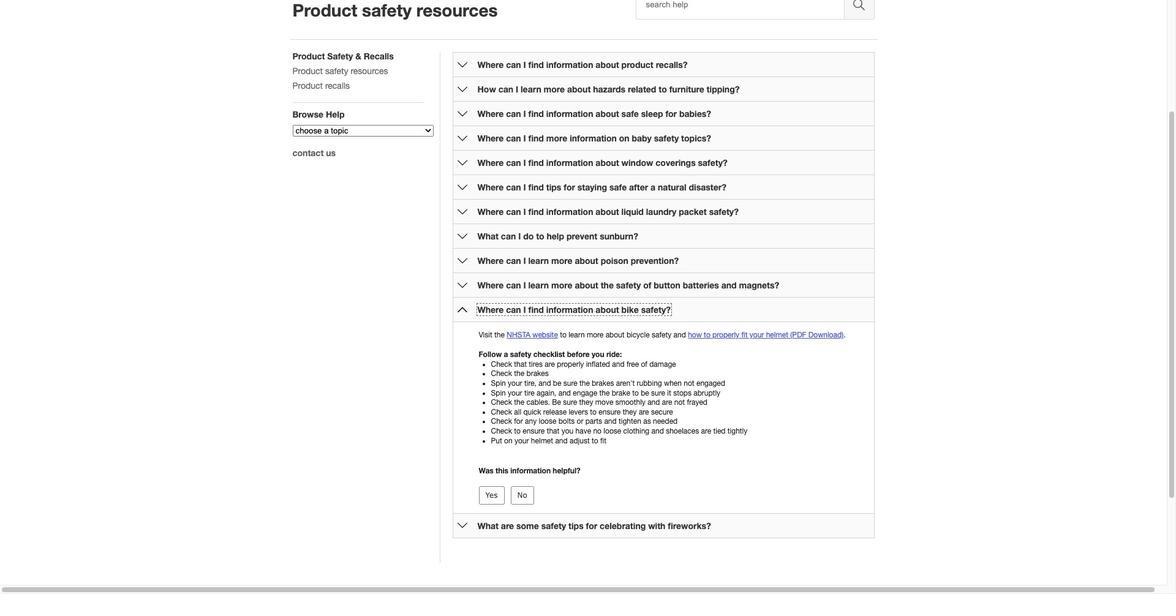 Task type: vqa. For each thing, say whether or not it's contained in the screenshot.
2nd Does from the bottom
no



Task type: locate. For each thing, give the bounding box(es) containing it.
0 horizontal spatial they
[[580, 398, 594, 407]]

helmet inside check that tires are properly inflated and free of damage check the brakes spin your tire, and be sure the brakes aren't rubbing when not engaged spin your tire again, and engage the brake to be sure it stops abruptly check the cables. be sure they move smoothly and are not frayed check all quick release levers to ensure they are secure check for any loose bolts or parts and tighten as needed check to ensure that you have no loose clothing and shoelaces are tied tightly put on your helmet and adjust to fit
[[531, 437, 554, 445]]

information up "how can i learn more about hazards related to furniture tipping?" link
[[547, 59, 594, 70]]

they
[[580, 398, 594, 407], [623, 408, 637, 417]]

i for where can i learn more about poison prevention?
[[524, 256, 526, 266]]

prevent
[[567, 231, 598, 241]]

be
[[553, 379, 562, 388], [641, 389, 650, 398]]

circle arrow e image
[[458, 109, 467, 119], [458, 158, 467, 168], [458, 182, 467, 192], [458, 231, 467, 241], [458, 521, 467, 531]]

babies?
[[680, 108, 712, 119]]

where for where can i learn more about poison prevention?
[[478, 256, 504, 266]]

not up stops on the right bottom of the page
[[684, 379, 695, 388]]

5 circle arrow e image from the top
[[458, 256, 467, 266]]

spin left the tire
[[491, 389, 506, 398]]

about left the bike
[[596, 305, 620, 315]]

product up browse
[[293, 81, 323, 91]]

loose down "release"
[[539, 418, 557, 426]]

1 vertical spatial of
[[641, 360, 648, 369]]

what for what are some safety tips for celebrating with fireworks?
[[478, 521, 499, 531]]

ensure down move
[[599, 408, 621, 417]]

loose right no
[[604, 427, 622, 436]]

1 vertical spatial a
[[504, 350, 508, 359]]

where for where can i find information about product recalls?
[[478, 59, 504, 70]]

safety
[[362, 0, 412, 20], [325, 66, 348, 76], [654, 133, 679, 143], [616, 280, 641, 291], [652, 331, 672, 340], [510, 350, 532, 359], [542, 521, 566, 531]]

information up where can i find more information on baby safety topics? link on the top of the page
[[547, 108, 594, 119]]

how to properly fit your helmet (pdf download) link
[[688, 331, 844, 340]]

and down needed
[[652, 427, 664, 436]]

0 vertical spatial of
[[644, 280, 652, 291]]

about down prevent
[[575, 256, 599, 266]]

0 horizontal spatial tips
[[547, 182, 562, 192]]

6 circle arrow e image from the top
[[458, 280, 467, 290]]

what can i do to help prevent sunburn?
[[478, 231, 639, 241]]

where can i learn more about the safety of button batteries and magnets?
[[478, 280, 780, 291]]

1 horizontal spatial brakes
[[592, 379, 614, 388]]

find for where can i find more information on baby safety topics?
[[529, 133, 544, 143]]

&
[[356, 51, 361, 61]]

and up be
[[559, 389, 571, 398]]

6 find from the top
[[529, 207, 544, 217]]

0 vertical spatial a
[[651, 182, 656, 192]]

4 find from the top
[[529, 158, 544, 168]]

fit down no
[[601, 437, 607, 445]]

helmet down 'any'
[[531, 437, 554, 445]]

product up product recalls link
[[293, 66, 323, 76]]

find for where can i find information about bike safety?
[[529, 305, 544, 315]]

information up "staying"
[[547, 158, 594, 168]]

before
[[567, 350, 590, 359]]

for down the all
[[514, 418, 523, 426]]

1 vertical spatial helmet
[[531, 437, 554, 445]]

1 circle arrow e image from the top
[[458, 109, 467, 119]]

circle arrow e image for where can i learn more about the safety of button batteries and magnets?
[[458, 280, 467, 290]]

and right parts
[[605, 418, 617, 426]]

are
[[545, 360, 555, 369], [662, 398, 673, 407], [639, 408, 649, 417], [701, 427, 712, 436], [501, 521, 514, 531]]

how can i learn more about hazards related to furniture tipping?
[[478, 84, 740, 94]]

ride:
[[607, 350, 622, 359]]

sure left it
[[652, 389, 666, 398]]

on left baby
[[619, 133, 630, 143]]

circle arrow e image for where can i find information about liquid laundry packet safety?
[[458, 207, 467, 217]]

tire
[[525, 389, 535, 398]]

1 circle arrow e image from the top
[[458, 60, 467, 70]]

circle arrow s image
[[458, 305, 467, 315]]

about down where can i find information about product recalls? "link"
[[568, 84, 591, 94]]

1 vertical spatial you
[[562, 427, 574, 436]]

information for product
[[547, 59, 594, 70]]

aren't
[[616, 379, 635, 388]]

more for on
[[547, 133, 568, 143]]

product left safety
[[293, 51, 325, 61]]

0 vertical spatial not
[[684, 379, 695, 388]]

safe left sleep
[[622, 108, 639, 119]]

5 find from the top
[[529, 182, 544, 192]]

1 horizontal spatial ensure
[[599, 408, 621, 417]]

information for liquid
[[547, 207, 594, 217]]

circle arrow e image for where can i find information about product recalls?
[[458, 60, 467, 70]]

can for where can i find information about bike safety?
[[506, 305, 521, 315]]

information up what can i do to help prevent sunburn? link
[[547, 207, 594, 217]]

navigation containing product safety & recalls
[[293, 51, 434, 297]]

related
[[628, 84, 657, 94]]

follow a safety checklist before you ride:
[[479, 350, 622, 359]]

find for where can i find information about safe sleep for babies?
[[529, 108, 544, 119]]

are down follow a safety checklist before you ride:
[[545, 360, 555, 369]]

0 vertical spatial spin
[[491, 379, 506, 388]]

fit right how
[[742, 331, 748, 340]]

more up where can i find information about bike safety?
[[552, 280, 573, 291]]

about down 'where can i find tips for staying safe after a natural disaster?' link
[[596, 207, 620, 217]]

more down what can i do to help prevent sunburn? on the top of the page
[[552, 256, 573, 266]]

3 find from the top
[[529, 133, 544, 143]]

find
[[529, 59, 544, 70], [529, 108, 544, 119], [529, 133, 544, 143], [529, 158, 544, 168], [529, 182, 544, 192], [529, 207, 544, 217], [529, 305, 544, 315]]

find for where can i find information about product recalls?
[[529, 59, 544, 70]]

1 horizontal spatial on
[[619, 133, 630, 143]]

1 find from the top
[[529, 59, 544, 70]]

check that tires are properly inflated and free of damage check the brakes spin your tire, and be sure the brakes aren't rubbing when not engaged spin your tire again, and engage the brake to be sure it stops abruptly check the cables. be sure they move smoothly and are not frayed check all quick release levers to ensure they are secure check for any loose bolts or parts and tighten as needed check to ensure that you have no loose clothing and shoelaces are tied tightly put on your helmet and adjust to fit
[[491, 360, 748, 445]]

circle arrow e image
[[458, 60, 467, 70], [458, 84, 467, 94], [458, 133, 467, 143], [458, 207, 467, 217], [458, 256, 467, 266], [458, 280, 467, 290]]

safety? up the disaster?
[[698, 158, 728, 168]]

packet
[[679, 207, 707, 217]]

0 horizontal spatial loose
[[539, 418, 557, 426]]

where can i find information about safe sleep for babies?
[[478, 108, 712, 119]]

1 horizontal spatial helmet
[[767, 331, 789, 340]]

None submit
[[479, 486, 505, 505], [511, 486, 534, 505], [479, 486, 505, 505], [511, 486, 534, 505]]

0 horizontal spatial that
[[514, 360, 527, 369]]

properly right how
[[713, 331, 740, 340]]

where can i learn more about poison prevention? link
[[478, 256, 679, 266]]

sunburn?
[[600, 231, 639, 241]]

where can i find more information on baby safety topics?
[[478, 133, 712, 143]]

tied
[[714, 427, 726, 436]]

batteries
[[683, 280, 719, 291]]

the down poison
[[601, 280, 614, 291]]

1 spin from the top
[[491, 379, 506, 388]]

0 vertical spatial helmet
[[767, 331, 789, 340]]

5 circle arrow e image from the top
[[458, 521, 467, 531]]

3 circle arrow e image from the top
[[458, 133, 467, 143]]

find for where can i find information about window coverings safety?
[[529, 158, 544, 168]]

6 where from the top
[[478, 207, 504, 217]]

can for where can i learn more about the safety of button batteries and magnets?
[[506, 280, 521, 291]]

1 vertical spatial be
[[641, 389, 650, 398]]

1 product from the top
[[293, 0, 358, 20]]

1 horizontal spatial that
[[547, 427, 560, 436]]

to
[[659, 84, 667, 94], [536, 231, 545, 241], [560, 331, 567, 340], [704, 331, 711, 340], [633, 389, 639, 398], [590, 408, 597, 417], [514, 427, 521, 436], [592, 437, 599, 445]]

1 horizontal spatial properly
[[713, 331, 740, 340]]

0 horizontal spatial resources
[[351, 66, 388, 76]]

of inside check that tires are properly inflated and free of damage check the brakes spin your tire, and be sure the brakes aren't rubbing when not engaged spin your tire again, and engage the brake to be sure it stops abruptly check the cables. be sure they move smoothly and are not frayed check all quick release levers to ensure they are secure check for any loose bolts or parts and tighten as needed check to ensure that you have no loose clothing and shoelaces are tied tightly put on your helmet and adjust to fit
[[641, 360, 648, 369]]

0 vertical spatial on
[[619, 133, 630, 143]]

1 horizontal spatial tips
[[569, 521, 584, 531]]

properly
[[713, 331, 740, 340], [557, 360, 584, 369]]

engaged
[[697, 379, 726, 388]]

what left some at the bottom left of the page
[[478, 521, 499, 531]]

1 vertical spatial ensure
[[523, 427, 545, 436]]

liquid
[[622, 207, 644, 217]]

product recalls link
[[293, 81, 350, 91]]

baby
[[632, 133, 652, 143]]

properly inside check that tires are properly inflated and free of damage check the brakes spin your tire, and be sure the brakes aren't rubbing when not engaged spin your tire again, and engage the brake to be sure it stops abruptly check the cables. be sure they move smoothly and are not frayed check all quick release levers to ensure they are secure check for any loose bolts or parts and tighten as needed check to ensure that you have no loose clothing and shoelaces are tied tightly put on your helmet and adjust to fit
[[557, 360, 584, 369]]

brakes down tires
[[527, 370, 549, 378]]

3 where from the top
[[478, 133, 504, 143]]

0 horizontal spatial you
[[562, 427, 574, 436]]

0 vertical spatial fit
[[742, 331, 748, 340]]

safety? down the disaster?
[[710, 207, 739, 217]]

1 vertical spatial tips
[[569, 521, 584, 531]]

0 vertical spatial brakes
[[527, 370, 549, 378]]

where for where can i find information about liquid laundry packet safety?
[[478, 207, 504, 217]]

1 vertical spatial loose
[[604, 427, 622, 436]]

loose
[[539, 418, 557, 426], [604, 427, 622, 436]]

0 horizontal spatial a
[[504, 350, 508, 359]]

quick
[[524, 408, 542, 417]]

was this information helpful?
[[479, 467, 581, 476]]

contact us
[[293, 148, 336, 158]]

about up ride:
[[606, 331, 625, 340]]

navigation
[[293, 51, 434, 297]]

about for safe
[[596, 108, 620, 119]]

bolts
[[559, 418, 575, 426]]

helmet left (pdf on the bottom right of the page
[[767, 331, 789, 340]]

0 vertical spatial what
[[478, 231, 499, 241]]

4 circle arrow e image from the top
[[458, 207, 467, 217]]

to down no
[[592, 437, 599, 445]]

learn up before
[[569, 331, 585, 340]]

how can i learn more about hazards related to furniture tipping? link
[[478, 84, 740, 94]]

brakes up move
[[592, 379, 614, 388]]

7 where from the top
[[478, 256, 504, 266]]

be down rubbing
[[641, 389, 650, 398]]

about for hazards
[[568, 84, 591, 94]]

what
[[478, 231, 499, 241], [478, 521, 499, 531]]

1 where from the top
[[478, 59, 504, 70]]

that left tires
[[514, 360, 527, 369]]

staying
[[578, 182, 607, 192]]

1 horizontal spatial fit
[[742, 331, 748, 340]]

i
[[524, 59, 526, 70], [516, 84, 519, 94], [524, 108, 526, 119], [524, 133, 526, 143], [524, 158, 526, 168], [524, 182, 526, 192], [524, 207, 526, 217], [519, 231, 521, 241], [524, 256, 526, 266], [524, 280, 526, 291], [524, 305, 526, 315]]

was
[[479, 467, 494, 476]]

check
[[491, 360, 512, 369], [491, 370, 512, 378], [491, 398, 512, 407], [491, 408, 512, 417], [491, 418, 512, 426], [491, 427, 512, 436]]

1 vertical spatial fit
[[601, 437, 607, 445]]

1 vertical spatial properly
[[557, 360, 584, 369]]

find for where can i find tips for staying safe after a natural disaster?
[[529, 182, 544, 192]]

product up safety
[[293, 0, 358, 20]]

1 horizontal spatial be
[[641, 389, 650, 398]]

where for where can i find more information on baby safety topics?
[[478, 133, 504, 143]]

sure
[[564, 379, 578, 388], [652, 389, 666, 398], [563, 398, 577, 407]]

information for safe
[[547, 108, 594, 119]]

what left do
[[478, 231, 499, 241]]

6 check from the top
[[491, 427, 512, 436]]

brake
[[612, 389, 631, 398]]

2 where from the top
[[478, 108, 504, 119]]

are left some at the bottom left of the page
[[501, 521, 514, 531]]

0 horizontal spatial brakes
[[527, 370, 549, 378]]

bike
[[622, 305, 639, 315]]

3 circle arrow e image from the top
[[458, 182, 467, 192]]

0 vertical spatial loose
[[539, 418, 557, 426]]

where can i find tips for staying safe after a natural disaster? link
[[478, 182, 727, 192]]

and down ride:
[[613, 360, 625, 369]]

information up website on the bottom left
[[547, 305, 594, 315]]

1 horizontal spatial you
[[592, 350, 605, 359]]

1 vertical spatial resources
[[351, 66, 388, 76]]

engage
[[573, 389, 598, 398]]

checklist
[[534, 350, 565, 359]]

7 find from the top
[[529, 305, 544, 315]]

the up the tire,
[[514, 370, 525, 378]]

safety? right the bike
[[642, 305, 671, 315]]

learn up where can i find information about bike safety?
[[529, 280, 549, 291]]

all
[[514, 408, 522, 417]]

0 horizontal spatial helmet
[[531, 437, 554, 445]]

that down bolts
[[547, 427, 560, 436]]

1 horizontal spatial they
[[623, 408, 637, 417]]

0 vertical spatial tips
[[547, 182, 562, 192]]

spin down follow
[[491, 379, 506, 388]]

1 vertical spatial what
[[478, 521, 499, 531]]

2 circle arrow e image from the top
[[458, 84, 467, 94]]

for inside check that tires are properly inflated and free of damage check the brakes spin your tire, and be sure the brakes aren't rubbing when not engaged spin your tire again, and engage the brake to be sure it stops abruptly check the cables. be sure they move smoothly and are not frayed check all quick release levers to ensure they are secure check for any loose bolts or parts and tighten as needed check to ensure that you have no loose clothing and shoelaces are tied tightly put on your helmet and adjust to fit
[[514, 418, 523, 426]]

your
[[750, 331, 765, 340], [508, 379, 523, 388], [508, 389, 523, 398], [515, 437, 529, 445]]

9 where from the top
[[478, 305, 504, 315]]

of right free
[[641, 360, 648, 369]]

recalls
[[325, 81, 350, 91]]

learn right how
[[521, 84, 542, 94]]

0 vertical spatial they
[[580, 398, 594, 407]]

circle arrow e image for where can i find tips for staying safe after a natural disaster?
[[458, 182, 467, 192]]

circle arrow e image for what can i do to help prevent sunburn?
[[458, 231, 467, 241]]

can for where can i find tips for staying safe after a natural disaster?
[[506, 182, 521, 192]]

0 horizontal spatial on
[[504, 437, 513, 445]]

2 spin from the top
[[491, 389, 506, 398]]

more down where can i find information about safe sleep for babies?
[[547, 133, 568, 143]]

ensure down 'any'
[[523, 427, 545, 436]]

sure up engage
[[564, 379, 578, 388]]

0 vertical spatial properly
[[713, 331, 740, 340]]

0 horizontal spatial properly
[[557, 360, 584, 369]]

more up before
[[587, 331, 604, 340]]

tips left "celebrating"
[[569, 521, 584, 531]]

no
[[594, 427, 602, 436]]

learn down do
[[529, 256, 549, 266]]

0 vertical spatial resources
[[417, 0, 498, 20]]

1 vertical spatial spin
[[491, 389, 506, 398]]

4 where from the top
[[478, 158, 504, 168]]

that
[[514, 360, 527, 369], [547, 427, 560, 436]]

0 vertical spatial safety?
[[698, 158, 728, 168]]

cables.
[[527, 398, 550, 407]]

sure up levers
[[563, 398, 577, 407]]

to up smoothly at the bottom right of the page
[[633, 389, 639, 398]]

you up inflated
[[592, 350, 605, 359]]

safety?
[[698, 158, 728, 168], [710, 207, 739, 217], [642, 305, 671, 315]]

a right follow
[[504, 350, 508, 359]]

learn for how can i learn more about hazards related to furniture tipping?
[[521, 84, 542, 94]]

recalls
[[364, 51, 394, 61]]

the
[[601, 280, 614, 291], [495, 331, 505, 340], [514, 370, 525, 378], [580, 379, 590, 388], [600, 389, 610, 398], [514, 398, 525, 407]]

laundry
[[646, 207, 677, 217]]

i for where can i find information about liquid laundry packet safety?
[[524, 207, 526, 217]]

can for where can i learn more about poison prevention?
[[506, 256, 521, 266]]

the up move
[[600, 389, 610, 398]]

2 what from the top
[[478, 521, 499, 531]]

not
[[684, 379, 695, 388], [675, 398, 685, 407]]

about up where can i find tips for staying safe after a natural disaster?
[[596, 158, 620, 168]]

where can i find tips for staying safe after a natural disaster?
[[478, 182, 727, 192]]

more down where can i find information about product recalls? "link"
[[544, 84, 565, 94]]

helmet
[[767, 331, 789, 340], [531, 437, 554, 445]]

brakes
[[527, 370, 549, 378], [592, 379, 614, 388]]

move
[[596, 398, 614, 407]]

they up tighten
[[623, 408, 637, 417]]

furniture
[[670, 84, 705, 94]]

8 where from the top
[[478, 280, 504, 291]]

5 check from the top
[[491, 418, 512, 426]]

stops
[[674, 389, 692, 398]]

not down stops on the right bottom of the page
[[675, 398, 685, 407]]

about for product
[[596, 59, 620, 70]]

1 vertical spatial on
[[504, 437, 513, 445]]

learn for where can i learn more about poison prevention?
[[529, 256, 549, 266]]

do
[[524, 231, 534, 241]]

2 find from the top
[[529, 108, 544, 119]]

0 vertical spatial be
[[553, 379, 562, 388]]

i for where can i find information about safe sleep for babies?
[[524, 108, 526, 119]]

None image field
[[845, 0, 875, 20]]

about down where can i learn more about poison prevention? link
[[575, 280, 599, 291]]

1 horizontal spatial resources
[[417, 0, 498, 20]]

0 vertical spatial sure
[[564, 379, 578, 388]]

and
[[722, 280, 737, 291], [674, 331, 686, 340], [613, 360, 625, 369], [539, 379, 551, 388], [559, 389, 571, 398], [648, 398, 660, 407], [605, 418, 617, 426], [652, 427, 664, 436], [556, 437, 568, 445]]

circle arrow e image for what are some safety tips for celebrating with fireworks?
[[458, 521, 467, 531]]

button
[[654, 280, 681, 291]]

0 horizontal spatial fit
[[601, 437, 607, 445]]

after
[[630, 182, 649, 192]]

5 where from the top
[[478, 182, 504, 192]]

0 vertical spatial you
[[592, 350, 605, 359]]

about up "how can i learn more about hazards related to furniture tipping?" link
[[596, 59, 620, 70]]

circle arrow e image for where can i find more information on baby safety topics?
[[458, 133, 467, 143]]

be
[[552, 398, 561, 407]]

visit the nhsta website to learn more about bicycle safety and how to properly fit your helmet (pdf download) .
[[479, 331, 846, 340]]

1 horizontal spatial a
[[651, 182, 656, 192]]

website
[[533, 331, 558, 340]]

can for where can i find more information on baby safety topics?
[[506, 133, 521, 143]]

or
[[577, 418, 584, 426]]

can for where can i find information about window coverings safety?
[[506, 158, 521, 168]]

are left tied
[[701, 427, 712, 436]]

your left the tire
[[508, 389, 523, 398]]

recalls?
[[656, 59, 688, 70]]

your down 'any'
[[515, 437, 529, 445]]

on
[[619, 133, 630, 143], [504, 437, 513, 445]]

2 circle arrow e image from the top
[[458, 158, 467, 168]]

tips for find
[[547, 182, 562, 192]]

fit inside check that tires are properly inflated and free of damage check the brakes spin your tire, and be sure the brakes aren't rubbing when not engaged spin your tire again, and engage the brake to be sure it stops abruptly check the cables. be sure they move smoothly and are not frayed check all quick release levers to ensure they are secure check for any loose bolts or parts and tighten as needed check to ensure that you have no loose clothing and shoelaces are tied tightly put on your helmet and adjust to fit
[[601, 437, 607, 445]]

tips
[[547, 182, 562, 192], [569, 521, 584, 531]]

1 what from the top
[[478, 231, 499, 241]]

your left (pdf on the bottom right of the page
[[750, 331, 765, 340]]

where can i learn more about poison prevention?
[[478, 256, 679, 266]]

they down engage
[[580, 398, 594, 407]]

a right after
[[651, 182, 656, 192]]

release
[[544, 408, 567, 417]]

4 circle arrow e image from the top
[[458, 231, 467, 241]]

1 vertical spatial brakes
[[592, 379, 614, 388]]

about down the "how can i learn more about hazards related to furniture tipping?"
[[596, 108, 620, 119]]

be up again,
[[553, 379, 562, 388]]

tips left "staying"
[[547, 182, 562, 192]]

what are some safety tips for celebrating with fireworks?
[[478, 521, 711, 531]]

1 vertical spatial safety?
[[710, 207, 739, 217]]

0 vertical spatial ensure
[[599, 408, 621, 417]]

any
[[525, 418, 537, 426]]

and left how
[[674, 331, 686, 340]]

to right do
[[536, 231, 545, 241]]

you down bolts
[[562, 427, 574, 436]]



Task type: describe. For each thing, give the bounding box(es) containing it.
tips for safety
[[569, 521, 584, 531]]

again,
[[537, 389, 557, 398]]

circle arrow e image for where can i find information about safe sleep for babies?
[[458, 109, 467, 119]]

natural
[[658, 182, 687, 192]]

1 vertical spatial they
[[623, 408, 637, 417]]

2 check from the top
[[491, 370, 512, 378]]

it
[[668, 389, 672, 398]]

your left the tire,
[[508, 379, 523, 388]]

i for where can i find tips for staying safe after a natural disaster?
[[524, 182, 526, 192]]

prevention?
[[631, 256, 679, 266]]

where for where can i find tips for staying safe after a natural disaster?
[[478, 182, 504, 192]]

visit
[[479, 331, 493, 340]]

tighten
[[619, 418, 642, 426]]

safety
[[327, 51, 353, 61]]

what are some safety tips for celebrating with fireworks? link
[[478, 521, 711, 531]]

i for where can i find more information on baby safety topics?
[[524, 133, 526, 143]]

what for what can i do to help prevent sunburn?
[[478, 231, 499, 241]]

search help text field
[[636, 0, 845, 20]]

to up parts
[[590, 408, 597, 417]]

i for where can i find information about product recalls?
[[524, 59, 526, 70]]

to right related
[[659, 84, 667, 94]]

have
[[576, 427, 592, 436]]

abruptly
[[694, 389, 721, 398]]

circle arrow e image for how can i learn more about hazards related to furniture tipping?
[[458, 84, 467, 94]]

resources inside product safety & recalls product safety resources product recalls
[[351, 66, 388, 76]]

product safety resources
[[293, 0, 498, 20]]

more for hazards
[[544, 84, 565, 94]]

1 vertical spatial safe
[[610, 182, 627, 192]]

i for where can i find information about bike safety?
[[524, 305, 526, 315]]

browse
[[293, 109, 324, 120]]

on inside check that tires are properly inflated and free of damage check the brakes spin your tire, and be sure the brakes aren't rubbing when not engaged spin your tire again, and engage the brake to be sure it stops abruptly check the cables. be sure they move smoothly and are not frayed check all quick release levers to ensure they are secure check for any loose bolts or parts and tighten as needed check to ensure that you have no loose clothing and shoelaces are tied tightly put on your helmet and adjust to fit
[[504, 437, 513, 445]]

free
[[627, 360, 639, 369]]

where can i find information about product recalls? link
[[478, 59, 688, 70]]

can for where can i find information about safe sleep for babies?
[[506, 108, 521, 119]]

for left "staying"
[[564, 182, 575, 192]]

1 vertical spatial that
[[547, 427, 560, 436]]

can for how can i learn more about hazards related to furniture tipping?
[[499, 84, 514, 94]]

and right "batteries"
[[722, 280, 737, 291]]

window
[[622, 158, 654, 168]]

about for liquid
[[596, 207, 620, 217]]

and left adjust
[[556, 437, 568, 445]]

information down where can i find information about safe sleep for babies?
[[570, 133, 617, 143]]

information for bike
[[547, 305, 594, 315]]

are down it
[[662, 398, 673, 407]]

i for where can i learn more about the safety of button batteries and magnets?
[[524, 280, 526, 291]]

circle arrow e image for where can i learn more about poison prevention?
[[458, 256, 467, 266]]

where can i find information about safe sleep for babies? link
[[478, 108, 712, 119]]

safety inside product safety & recalls product safety resources product recalls
[[325, 66, 348, 76]]

damage
[[650, 360, 677, 369]]

put
[[491, 437, 502, 445]]

nhsta website link
[[507, 331, 558, 340]]

i for what can i do to help prevent sunburn?
[[519, 231, 521, 241]]

1 horizontal spatial loose
[[604, 427, 622, 436]]

where can i learn more about the safety of button batteries and magnets? link
[[478, 280, 780, 291]]

2 vertical spatial sure
[[563, 398, 577, 407]]

and up again,
[[539, 379, 551, 388]]

where can i find information about window coverings safety?
[[478, 158, 728, 168]]

inflated
[[586, 360, 610, 369]]

more for the
[[552, 280, 573, 291]]

contact
[[293, 148, 324, 158]]

where can i find information about liquid laundry packet safety? link
[[478, 207, 739, 217]]

circle arrow e image for where can i find information about window coverings safety?
[[458, 158, 467, 168]]

shoelaces
[[666, 427, 699, 436]]

find for where can i find information about liquid laundry packet safety?
[[529, 207, 544, 217]]

the up the all
[[514, 398, 525, 407]]

0 horizontal spatial ensure
[[523, 427, 545, 436]]

needed
[[653, 418, 678, 426]]

about for window
[[596, 158, 620, 168]]

poison
[[601, 256, 629, 266]]

can for where can i find information about product recalls?
[[506, 59, 521, 70]]

where can i find information about bike safety? link
[[478, 305, 671, 315]]

.
[[844, 331, 846, 340]]

i for where can i find information about window coverings safety?
[[524, 158, 526, 168]]

2 product from the top
[[293, 51, 325, 61]]

where can i find information about product recalls?
[[478, 59, 688, 70]]

4 check from the top
[[491, 408, 512, 417]]

how
[[478, 84, 496, 94]]

parts
[[586, 418, 603, 426]]

browse help
[[293, 109, 345, 120]]

when
[[664, 379, 682, 388]]

bicycle
[[627, 331, 650, 340]]

tipping?
[[707, 84, 740, 94]]

where for where can i find information about window coverings safety?
[[478, 158, 504, 168]]

3 product from the top
[[293, 66, 323, 76]]

secure
[[651, 408, 673, 417]]

help
[[547, 231, 565, 241]]

0 vertical spatial safe
[[622, 108, 639, 119]]

tires
[[529, 360, 543, 369]]

coverings
[[656, 158, 696, 168]]

learn for where can i learn more about the safety of button batteries and magnets?
[[529, 280, 549, 291]]

you inside check that tires are properly inflated and free of damage check the brakes spin your tire, and be sure the brakes aren't rubbing when not engaged spin your tire again, and engage the brake to be sure it stops abruptly check the cables. be sure they move smoothly and are not frayed check all quick release levers to ensure they are secure check for any loose bolts or parts and tighten as needed check to ensure that you have no loose clothing and shoelaces are tied tightly put on your helmet and adjust to fit
[[562, 427, 574, 436]]

2 vertical spatial safety?
[[642, 305, 671, 315]]

what can i do to help prevent sunburn? link
[[478, 231, 639, 241]]

contact us link
[[293, 148, 336, 158]]

celebrating
[[600, 521, 646, 531]]

are up as
[[639, 408, 649, 417]]

where for where can i learn more about the safety of button batteries and magnets?
[[478, 280, 504, 291]]

and up secure
[[648, 398, 660, 407]]

where for where can i find information about safe sleep for babies?
[[478, 108, 504, 119]]

more for poison
[[552, 256, 573, 266]]

clothing
[[624, 427, 650, 436]]

(pdf
[[791, 331, 807, 340]]

adjust
[[570, 437, 590, 445]]

product
[[622, 59, 654, 70]]

the up engage
[[580, 379, 590, 388]]

to right website on the bottom left
[[560, 331, 567, 340]]

3 check from the top
[[491, 398, 512, 407]]

where can i find more information on baby safety topics? link
[[478, 133, 712, 143]]

of for free
[[641, 360, 648, 369]]

to right how
[[704, 331, 711, 340]]

about for bike
[[596, 305, 620, 315]]

4 product from the top
[[293, 81, 323, 91]]

us
[[326, 148, 336, 158]]

0 horizontal spatial be
[[553, 379, 562, 388]]

the right visit
[[495, 331, 505, 340]]

1 check from the top
[[491, 360, 512, 369]]

fireworks?
[[668, 521, 711, 531]]

where can i find information about liquid laundry packet safety?
[[478, 207, 739, 217]]

to down the all
[[514, 427, 521, 436]]

of for safety
[[644, 280, 652, 291]]

0 vertical spatial that
[[514, 360, 527, 369]]

1 vertical spatial not
[[675, 398, 685, 407]]

information right this
[[511, 467, 551, 476]]

can for what can i do to help prevent sunburn?
[[501, 231, 516, 241]]

some
[[517, 521, 539, 531]]

about for the
[[575, 280, 599, 291]]

frayed
[[687, 398, 708, 407]]

i for how can i learn more about hazards related to furniture tipping?
[[516, 84, 519, 94]]

tire,
[[525, 379, 537, 388]]

for left "celebrating"
[[586, 521, 598, 531]]

topics?
[[682, 133, 712, 143]]

download)
[[809, 331, 844, 340]]

with
[[649, 521, 666, 531]]

1 vertical spatial sure
[[652, 389, 666, 398]]

for right sleep
[[666, 108, 677, 119]]

where for where can i find information about bike safety?
[[478, 305, 504, 315]]

about for poison
[[575, 256, 599, 266]]

information for window
[[547, 158, 594, 168]]

disaster?
[[689, 182, 727, 192]]

can for where can i find information about liquid laundry packet safety?
[[506, 207, 521, 217]]



